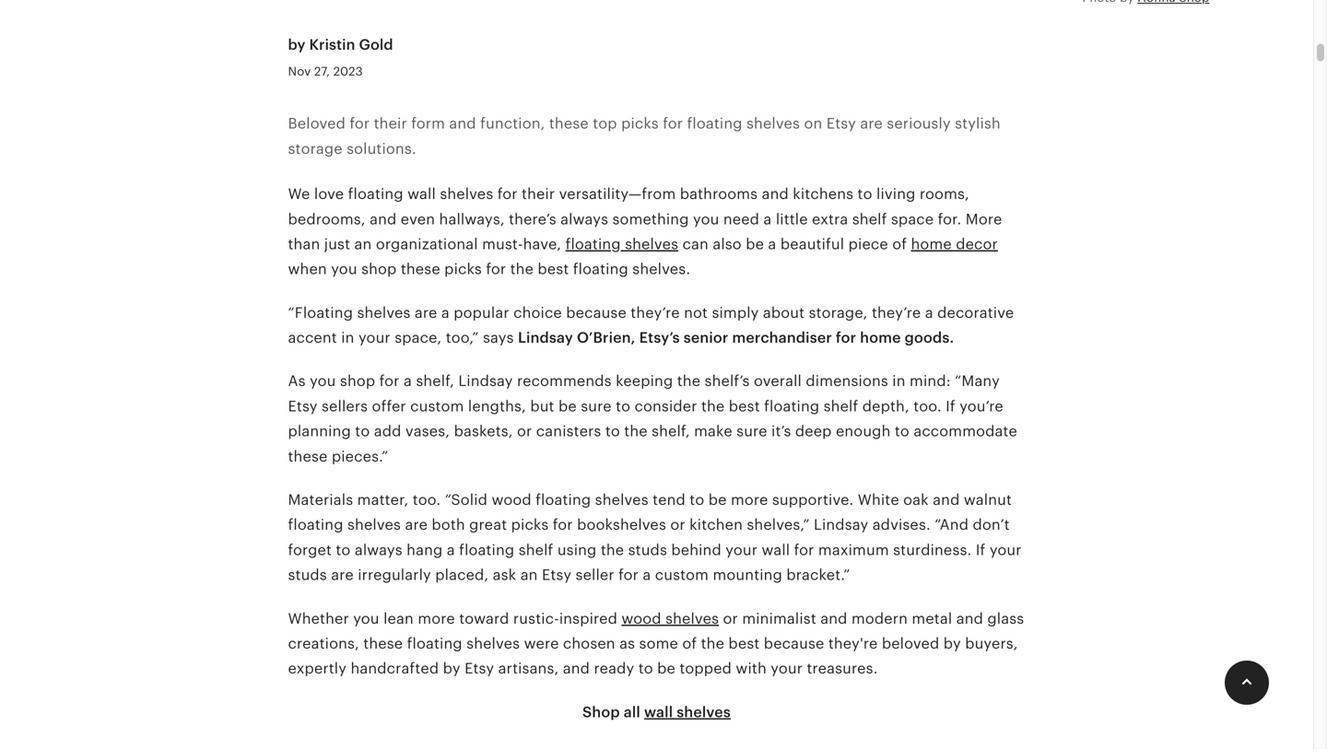 Task type: describe. For each thing, give the bounding box(es) containing it.
0 vertical spatial lindsay
[[518, 330, 573, 346]]

recommends
[[517, 373, 612, 390]]

shelf inside as you shop for a shelf, lindsay recommends keeping the shelf's overall dimensions in mind: "many etsy sellers offer custom lengths, but be sure to consider the best floating shelf depth, too. if you're planning to add vases, baskets, or canisters to the shelf, make sure it's deep enough to accommodate these pieces."
[[824, 398, 859, 415]]

and inside materials matter, too. "solid wood floating shelves tend to be more supportive. white oak and walnut floating shelves are both great picks for bookshelves or kitchen shelves," lindsay advises. "and don't forget to always hang a floating shelf using the studs behind your wall for maximum sturdiness. if your studs are irregularly placed, ask an etsy seller for a custom mounting bracket."
[[933, 492, 960, 508]]

buyers,
[[965, 636, 1018, 652]]

for down storage,
[[836, 330, 857, 346]]

shelves inside "floating shelves are a popular choice because they're not simply about storage, they're a decorative accent in your space, too," says
[[357, 305, 411, 321]]

ready
[[594, 661, 635, 677]]

be inside as you shop for a shelf, lindsay recommends keeping the shelf's overall dimensions in mind: "many etsy sellers offer custom lengths, but be sure to consider the best floating shelf depth, too. if you're planning to add vases, baskets, or canisters to the shelf, make sure it's deep enough to accommodate these pieces."
[[559, 398, 577, 415]]

are inside "floating shelves are a popular choice because they're not simply about storage, they're a decorative accent in your space, too," says
[[415, 305, 437, 321]]

shelves inside beloved for their form and function, these top picks for floating shelves on etsy are seriously stylish storage solutions.
[[747, 115, 800, 132]]

the down consider
[[624, 423, 648, 440]]

minimalist
[[742, 611, 817, 627]]

or inside as you shop for a shelf, lindsay recommends keeping the shelf's overall dimensions in mind: "many etsy sellers offer custom lengths, but be sure to consider the best floating shelf depth, too. if you're planning to add vases, baskets, or canisters to the shelf, make sure it's deep enough to accommodate these pieces."
[[517, 423, 532, 440]]

both
[[432, 517, 465, 534]]

love
[[314, 186, 344, 202]]

or inside materials matter, too. "solid wood floating shelves tend to be more supportive. white oak and walnut floating shelves are both great picks for bookshelves or kitchen shelves," lindsay advises. "and don't forget to always hang a floating shelf using the studs behind your wall for maximum sturdiness. if your studs are irregularly placed, ask an etsy seller for a custom mounting bracket."
[[671, 517, 686, 534]]

the up consider
[[677, 373, 701, 390]]

hang
[[407, 542, 443, 559]]

and left 'even'
[[370, 211, 397, 228]]

vases,
[[406, 423, 450, 440]]

picks inside floating shelves can also be a beautiful piece of home decor when you shop these picks for the best floating shelves.
[[445, 261, 482, 278]]

"solid
[[445, 492, 488, 508]]

their inside we love floating wall shelves for their versatility—from bathrooms and kitchens to living rooms, bedrooms, and even hallways, there's always something you need a little extra shelf space for. more than just an organizational must-have,
[[522, 186, 555, 202]]

we love floating wall shelves for their versatility—from bathrooms and kitchens to living rooms, bedrooms, and even hallways, there's always something you need a little extra shelf space for. more than just an organizational must-have,
[[288, 186, 1003, 253]]

for up using
[[553, 517, 573, 534]]

also
[[713, 236, 742, 253]]

shelves down topped
[[677, 704, 731, 721]]

kristin
[[309, 36, 355, 53]]

home decor link
[[911, 236, 998, 253]]

baskets,
[[454, 423, 513, 440]]

a inside as you shop for a shelf, lindsay recommends keeping the shelf's overall dimensions in mind: "many etsy sellers offer custom lengths, but be sure to consider the best floating shelf depth, too. if you're planning to add vases, baskets, or canisters to the shelf, make sure it's deep enough to accommodate these pieces."
[[404, 373, 412, 390]]

custom inside materials matter, too. "solid wood floating shelves tend to be more supportive. white oak and walnut floating shelves are both great picks for bookshelves or kitchen shelves," lindsay advises. "and don't forget to always hang a floating shelf using the studs behind your wall for maximum sturdiness. if your studs are irregularly placed, ask an etsy seller for a custom mounting bracket."
[[655, 567, 709, 584]]

picks inside beloved for their form and function, these top picks for floating shelves on etsy are seriously stylish storage solutions.
[[621, 115, 659, 132]]

depth,
[[863, 398, 910, 415]]

floating inside beloved for their form and function, these top picks for floating shelves on etsy are seriously stylish storage solutions.
[[687, 115, 743, 132]]

to right 'canisters'
[[606, 423, 620, 440]]

solutions.
[[347, 140, 416, 157]]

too. inside materials matter, too. "solid wood floating shelves tend to be more supportive. white oak and walnut floating shelves are both great picks for bookshelves or kitchen shelves," lindsay advises. "and don't forget to always hang a floating shelf using the studs behind your wall for maximum sturdiness. if your studs are irregularly placed, ask an etsy seller for a custom mounting bracket."
[[413, 492, 441, 508]]

are inside beloved for their form and function, these top picks for floating shelves on etsy are seriously stylish storage solutions.
[[860, 115, 883, 132]]

shelves,"
[[747, 517, 810, 534]]

picks inside materials matter, too. "solid wood floating shelves tend to be more supportive. white oak and walnut floating shelves are both great picks for bookshelves or kitchen shelves," lindsay advises. "and don't forget to always hang a floating shelf using the studs behind your wall for maximum sturdiness. if your studs are irregularly placed, ask an etsy seller for a custom mounting bracket."
[[511, 517, 549, 534]]

make
[[694, 423, 733, 440]]

a down both
[[447, 542, 455, 559]]

have,
[[523, 236, 562, 253]]

for right top
[[663, 115, 683, 132]]

shop inside floating shelves can also be a beautiful piece of home decor when you shop these picks for the best floating shelves.
[[361, 261, 397, 278]]

ask
[[493, 567, 517, 584]]

wood inside materials matter, too. "solid wood floating shelves tend to be more supportive. white oak and walnut floating shelves are both great picks for bookshelves or kitchen shelves," lindsay advises. "and don't forget to always hang a floating shelf using the studs behind your wall for maximum sturdiness. if your studs are irregularly placed, ask an etsy seller for a custom mounting bracket."
[[492, 492, 532, 508]]

they're
[[829, 636, 878, 652]]

merchandiser
[[733, 330, 832, 346]]

forget
[[288, 542, 332, 559]]

inspired
[[559, 611, 618, 627]]

these inside floating shelves can also be a beautiful piece of home decor when you shop these picks for the best floating shelves.
[[401, 261, 440, 278]]

floating down great
[[459, 542, 515, 559]]

behind
[[672, 542, 722, 559]]

hallways,
[[439, 211, 505, 228]]

whether
[[288, 611, 349, 627]]

be inside materials matter, too. "solid wood floating shelves tend to be more supportive. white oak and walnut floating shelves are both great picks for bookshelves or kitchen shelves," lindsay advises. "and don't forget to always hang a floating shelf using the studs behind your wall for maximum sturdiness. if your studs are irregularly placed, ask an etsy seller for a custom mounting bracket."
[[709, 492, 727, 508]]

you inside floating shelves can also be a beautiful piece of home decor when you shop these picks for the best floating shelves.
[[331, 261, 357, 278]]

living
[[877, 186, 916, 202]]

an inside we love floating wall shelves for their versatility—from bathrooms and kitchens to living rooms, bedrooms, and even hallways, there's always something you need a little extra shelf space for. more than just an organizational must-have,
[[355, 236, 372, 253]]

to left add
[[355, 423, 370, 440]]

white
[[858, 492, 900, 508]]

o'brien,
[[577, 330, 636, 346]]

shelf inside we love floating wall shelves for their versatility—from bathrooms and kitchens to living rooms, bedrooms, and even hallways, there's always something you need a little extra shelf space for. more than just an organizational must-have,
[[853, 211, 887, 228]]

shop all wall shelves
[[583, 704, 731, 721]]

toward
[[459, 611, 509, 627]]

not
[[684, 305, 708, 321]]

a inside floating shelves can also be a beautiful piece of home decor when you shop these picks for the best floating shelves.
[[768, 236, 777, 253]]

too,"
[[446, 330, 479, 346]]

piece
[[849, 236, 889, 253]]

canisters
[[536, 423, 602, 440]]

floating down "floating shelves" link
[[573, 261, 629, 278]]

1 horizontal spatial wood
[[622, 611, 662, 627]]

always inside we love floating wall shelves for their versatility—from bathrooms and kitchens to living rooms, bedrooms, and even hallways, there's always something you need a little extra shelf space for. more than just an organizational must-have,
[[561, 211, 609, 228]]

as you shop for a shelf, lindsay recommends keeping the shelf's overall dimensions in mind: "many etsy sellers offer custom lengths, but be sure to consider the best floating shelf depth, too. if you're planning to add vases, baskets, or canisters to the shelf, make sure it's deep enough to accommodate these pieces."
[[288, 373, 1018, 465]]

sellers
[[322, 398, 368, 415]]

mind:
[[910, 373, 951, 390]]

for up bracket."
[[794, 542, 815, 559]]

wall inside materials matter, too. "solid wood floating shelves tend to be more supportive. white oak and walnut floating shelves are both great picks for bookshelves or kitchen shelves," lindsay advises. "and don't forget to always hang a floating shelf using the studs behind your wall for maximum sturdiness. if your studs are irregularly placed, ask an etsy seller for a custom mounting bracket."
[[762, 542, 790, 559]]

seller
[[576, 567, 615, 584]]

beloved
[[288, 115, 346, 132]]

versatility—from
[[559, 186, 676, 202]]

or minimalist and modern metal and glass creations, these floating shelves were chosen as some of the best because they're beloved by buyers, expertly handcrafted by etsy artisans, and ready to be topped with your treasures.
[[288, 611, 1025, 677]]

beloved
[[882, 636, 940, 652]]

advises.
[[873, 517, 931, 534]]

just
[[324, 236, 350, 253]]

to down depth,
[[895, 423, 910, 440]]

wall shelves link
[[644, 704, 731, 721]]

for up solutions.
[[350, 115, 370, 132]]

goods.
[[905, 330, 955, 346]]

floating shelves link
[[566, 236, 679, 253]]

enough
[[836, 423, 891, 440]]

and up little
[[762, 186, 789, 202]]

a up wood shelves link
[[643, 567, 651, 584]]

are down forget
[[331, 567, 354, 584]]

shelves inside floating shelves can also be a beautiful piece of home decor when you shop these picks for the best floating shelves.
[[625, 236, 679, 253]]

lean
[[384, 611, 414, 627]]

don't
[[973, 517, 1010, 534]]

you're
[[960, 398, 1004, 415]]

0 horizontal spatial studs
[[288, 567, 327, 584]]

floating up using
[[536, 492, 591, 508]]

0 vertical spatial sure
[[581, 398, 612, 415]]

you inside as you shop for a shelf, lindsay recommends keeping the shelf's overall dimensions in mind: "many etsy sellers offer custom lengths, but be sure to consider the best floating shelf depth, too. if you're planning to add vases, baskets, or canisters to the shelf, make sure it's deep enough to accommodate these pieces."
[[310, 373, 336, 390]]

the inside materials matter, too. "solid wood floating shelves tend to be more supportive. white oak and walnut floating shelves are both great picks for bookshelves or kitchen shelves," lindsay advises. "and don't forget to always hang a floating shelf using the studs behind your wall for maximum sturdiness. if your studs are irregularly placed, ask an etsy seller for a custom mounting bracket."
[[601, 542, 624, 559]]

lengths,
[[468, 398, 526, 415]]

home inside floating shelves can also be a beautiful piece of home decor when you shop these picks for the best floating shelves.
[[911, 236, 952, 253]]

great
[[469, 517, 507, 534]]

shelves inside or minimalist and modern metal and glass creations, these floating shelves were chosen as some of the best because they're beloved by buyers, expertly handcrafted by etsy artisans, and ready to be topped with your treasures.
[[467, 636, 520, 652]]

kitchens
[[793, 186, 854, 202]]

and up buyers,
[[957, 611, 984, 627]]

shelves inside we love floating wall shelves for their versatility—from bathrooms and kitchens to living rooms, bedrooms, and even hallways, there's always something you need a little extra shelf space for. more than just an organizational must-have,
[[440, 186, 494, 202]]

of inside or minimalist and modern metal and glass creations, these floating shelves were chosen as some of the best because they're beloved by buyers, expertly handcrafted by etsy artisans, and ready to be topped with your treasures.
[[683, 636, 697, 652]]

a up too,"
[[442, 305, 450, 321]]

keeping
[[616, 373, 673, 390]]

2 they're from the left
[[872, 305, 921, 321]]

floating down materials
[[288, 517, 344, 534]]

shelves up some
[[666, 611, 719, 627]]

floating right have,
[[566, 236, 621, 253]]

if inside as you shop for a shelf, lindsay recommends keeping the shelf's overall dimensions in mind: "many etsy sellers offer custom lengths, but be sure to consider the best floating shelf depth, too. if you're planning to add vases, baskets, or canisters to the shelf, make sure it's deep enough to accommodate these pieces."
[[946, 398, 956, 415]]

and up they're
[[821, 611, 848, 627]]

for inside floating shelves can also be a beautiful piece of home decor when you shop these picks for the best floating shelves.
[[486, 261, 506, 278]]

topped
[[680, 661, 732, 677]]

consider
[[635, 398, 698, 415]]

it's
[[772, 423, 792, 440]]

to right forget
[[336, 542, 351, 559]]

wall inside we love floating wall shelves for their versatility—from bathrooms and kitchens to living rooms, bedrooms, and even hallways, there's always something you need a little extra shelf space for. more than just an organizational must-have,
[[408, 186, 436, 202]]

rooms,
[[920, 186, 970, 202]]

these inside beloved for their form and function, these top picks for floating shelves on etsy are seriously stylish storage solutions.
[[549, 115, 589, 132]]

shelf's
[[705, 373, 750, 390]]

these inside as you shop for a shelf, lindsay recommends keeping the shelf's overall dimensions in mind: "many etsy sellers offer custom lengths, but be sure to consider the best floating shelf depth, too. if you're planning to add vases, baskets, or canisters to the shelf, make sure it's deep enough to accommodate these pieces."
[[288, 448, 328, 465]]

stylish
[[955, 115, 1001, 132]]

rustic-
[[513, 611, 559, 627]]

2023
[[333, 65, 363, 78]]

shop
[[583, 704, 620, 721]]

but
[[530, 398, 555, 415]]

you inside we love floating wall shelves for their versatility—from bathrooms and kitchens to living rooms, bedrooms, and even hallways, there's always something you need a little extra shelf space for. more than just an organizational must-have,
[[693, 211, 720, 228]]

the inside floating shelves can also be a beautiful piece of home decor when you shop these picks for the best floating shelves.
[[510, 261, 534, 278]]

overall
[[754, 373, 802, 390]]

oak
[[904, 492, 929, 508]]

storage,
[[809, 305, 868, 321]]



Task type: vqa. For each thing, say whether or not it's contained in the screenshot.
pieces
no



Task type: locate. For each thing, give the bounding box(es) containing it.
always
[[561, 211, 609, 228], [355, 542, 403, 559]]

floating inside as you shop for a shelf, lindsay recommends keeping the shelf's overall dimensions in mind: "many etsy sellers offer custom lengths, but be sure to consider the best floating shelf depth, too. if you're planning to add vases, baskets, or canisters to the shelf, make sure it's deep enough to accommodate these pieces."
[[764, 398, 820, 415]]

too. down mind: on the right of page
[[914, 398, 942, 415]]

0 horizontal spatial because
[[566, 305, 627, 321]]

be right also
[[746, 236, 764, 253]]

offer
[[372, 398, 406, 415]]

1 horizontal spatial always
[[561, 211, 609, 228]]

shelves left the on
[[747, 115, 800, 132]]

floating down solutions.
[[348, 186, 404, 202]]

be down some
[[658, 661, 676, 677]]

storage
[[288, 140, 343, 157]]

1 vertical spatial shop
[[340, 373, 375, 390]]

1 horizontal spatial in
[[893, 373, 906, 390]]

in up depth,
[[893, 373, 906, 390]]

custom inside as you shop for a shelf, lindsay recommends keeping the shelf's overall dimensions in mind: "many etsy sellers offer custom lengths, but be sure to consider the best floating shelf depth, too. if you're planning to add vases, baskets, or canisters to the shelf, make sure it's deep enough to accommodate these pieces."
[[410, 398, 464, 415]]

0 vertical spatial studs
[[628, 542, 667, 559]]

etsy down using
[[542, 567, 572, 584]]

best down have,
[[538, 261, 569, 278]]

0 horizontal spatial custom
[[410, 398, 464, 415]]

etsy inside materials matter, too. "solid wood floating shelves tend to be more supportive. white oak and walnut floating shelves are both great picks for bookshelves or kitchen shelves," lindsay advises. "and don't forget to always hang a floating shelf using the studs behind your wall for maximum sturdiness. if your studs are irregularly placed, ask an etsy seller for a custom mounting bracket."
[[542, 567, 572, 584]]

1 horizontal spatial they're
[[872, 305, 921, 321]]

always inside materials matter, too. "solid wood floating shelves tend to be more supportive. white oak and walnut floating shelves are both great picks for bookshelves or kitchen shelves," lindsay advises. "and don't forget to always hang a floating shelf using the studs behind your wall for maximum sturdiness. if your studs are irregularly placed, ask an etsy seller for a custom mounting bracket."
[[355, 542, 403, 559]]

because inside or minimalist and modern metal and glass creations, these floating shelves were chosen as some of the best because they're beloved by buyers, expertly handcrafted by etsy artisans, and ready to be topped with your treasures.
[[764, 636, 825, 652]]

little
[[776, 211, 808, 228]]

custom down behind
[[655, 567, 709, 584]]

lindsay down the choice
[[518, 330, 573, 346]]

0 horizontal spatial sure
[[581, 398, 612, 415]]

these down planning
[[288, 448, 328, 465]]

and inside beloved for their form and function, these top picks for floating shelves on etsy are seriously stylish storage solutions.
[[449, 115, 476, 132]]

accommodate
[[914, 423, 1018, 440]]

0 vertical spatial home
[[911, 236, 952, 253]]

more inside materials matter, too. "solid wood floating shelves tend to be more supportive. white oak and walnut floating shelves are both great picks for bookshelves or kitchen shelves," lindsay advises. "and don't forget to always hang a floating shelf using the studs behind your wall for maximum sturdiness. if your studs are irregularly placed, ask an etsy seller for a custom mounting bracket."
[[731, 492, 768, 508]]

their up there's
[[522, 186, 555, 202]]

"floating
[[288, 305, 353, 321]]

shelves up hallways,
[[440, 186, 494, 202]]

for inside we love floating wall shelves for their versatility—from bathrooms and kitchens to living rooms, bedrooms, and even hallways, there's always something you need a little extra shelf space for. more than just an organizational must-have,
[[498, 186, 518, 202]]

says
[[483, 330, 514, 346]]

0 horizontal spatial always
[[355, 542, 403, 559]]

your right "with"
[[771, 661, 803, 677]]

1 horizontal spatial because
[[764, 636, 825, 652]]

etsy inside or minimalist and modern metal and glass creations, these floating shelves were chosen as some of the best because they're beloved by buyers, expertly handcrafted by etsy artisans, and ready to be topped with your treasures.
[[465, 661, 494, 677]]

be up 'canisters'
[[559, 398, 577, 415]]

0 horizontal spatial they're
[[631, 305, 680, 321]]

etsy inside as you shop for a shelf, lindsay recommends keeping the shelf's overall dimensions in mind: "many etsy sellers offer custom lengths, but be sure to consider the best floating shelf depth, too. if you're planning to add vases, baskets, or canisters to the shelf, make sure it's deep enough to accommodate these pieces."
[[288, 398, 318, 415]]

1 horizontal spatial sure
[[737, 423, 768, 440]]

for
[[350, 115, 370, 132], [663, 115, 683, 132], [498, 186, 518, 202], [486, 261, 506, 278], [836, 330, 857, 346], [380, 373, 400, 390], [553, 517, 573, 534], [794, 542, 815, 559], [619, 567, 639, 584]]

for right seller
[[619, 567, 639, 584]]

1 horizontal spatial wall
[[644, 704, 673, 721]]

by kristin gold
[[288, 36, 393, 53]]

or inside or minimalist and modern metal and glass creations, these floating shelves were chosen as some of the best because they're beloved by buyers, expertly handcrafted by etsy artisans, and ready to be topped with your treasures.
[[723, 611, 738, 627]]

be up kitchen
[[709, 492, 727, 508]]

are up hang
[[405, 517, 428, 534]]

or down tend
[[671, 517, 686, 534]]

best down shelf's
[[729, 398, 760, 415]]

these down organizational
[[401, 261, 440, 278]]

0 vertical spatial shelf
[[853, 211, 887, 228]]

glass
[[988, 611, 1025, 627]]

shelves down matter,
[[348, 517, 401, 534]]

"and
[[935, 517, 969, 534]]

0 vertical spatial too.
[[914, 398, 942, 415]]

home left goods.
[[860, 330, 901, 346]]

1 horizontal spatial lindsay
[[518, 330, 573, 346]]

always up irregularly
[[355, 542, 403, 559]]

shop inside as you shop for a shelf, lindsay recommends keeping the shelf's overall dimensions in mind: "many etsy sellers offer custom lengths, but be sure to consider the best floating shelf depth, too. if you're planning to add vases, baskets, or canisters to the shelf, make sure it's deep enough to accommodate these pieces."
[[340, 373, 375, 390]]

etsy inside beloved for their form and function, these top picks for floating shelves on etsy are seriously stylish storage solutions.
[[827, 115, 856, 132]]

best inside as you shop for a shelf, lindsay recommends keeping the shelf's overall dimensions in mind: "many etsy sellers offer custom lengths, but be sure to consider the best floating shelf depth, too. if you're planning to add vases, baskets, or canisters to the shelf, make sure it's deep enough to accommodate these pieces."
[[729, 398, 760, 415]]

too.
[[914, 398, 942, 415], [413, 492, 441, 508]]

something
[[613, 211, 689, 228]]

2 horizontal spatial lindsay
[[814, 517, 869, 534]]

0 horizontal spatial or
[[517, 423, 532, 440]]

dimensions
[[806, 373, 889, 390]]

too. inside as you shop for a shelf, lindsay recommends keeping the shelf's overall dimensions in mind: "many etsy sellers offer custom lengths, but be sure to consider the best floating shelf depth, too. if you're planning to add vases, baskets, or canisters to the shelf, make sure it's deep enough to accommodate these pieces."
[[914, 398, 942, 415]]

1 horizontal spatial or
[[671, 517, 686, 534]]

and
[[449, 115, 476, 132], [762, 186, 789, 202], [370, 211, 397, 228], [933, 492, 960, 508], [821, 611, 848, 627], [957, 611, 984, 627], [563, 661, 590, 677]]

shelf,
[[416, 373, 455, 390], [652, 423, 690, 440]]

your inside or minimalist and modern metal and glass creations, these floating shelves were chosen as some of the best because they're beloved by buyers, expertly handcrafted by etsy artisans, and ready to be topped with your treasures.
[[771, 661, 803, 677]]

a up goods.
[[925, 305, 934, 321]]

1 vertical spatial studs
[[288, 567, 327, 584]]

2 vertical spatial shelf
[[519, 542, 554, 559]]

materials
[[288, 492, 353, 508]]

to down some
[[639, 661, 653, 677]]

1 horizontal spatial studs
[[628, 542, 667, 559]]

0 vertical spatial shelf,
[[416, 373, 455, 390]]

0 horizontal spatial by
[[288, 36, 306, 53]]

a up offer
[[404, 373, 412, 390]]

pieces."
[[332, 448, 388, 465]]

because down minimalist
[[764, 636, 825, 652]]

1 they're from the left
[[631, 305, 680, 321]]

their inside beloved for their form and function, these top picks for floating shelves on etsy are seriously stylish storage solutions.
[[374, 115, 407, 132]]

1 vertical spatial wall
[[762, 542, 790, 559]]

bathrooms
[[680, 186, 758, 202]]

0 vertical spatial by
[[288, 36, 306, 53]]

0 horizontal spatial wall
[[408, 186, 436, 202]]

if down don't
[[976, 542, 986, 559]]

"floating shelves are a popular choice because they're not simply about storage, they're a decorative accent in your space, too," says
[[288, 305, 1014, 346]]

be inside or minimalist and modern metal and glass creations, these floating shelves were chosen as some of the best because they're beloved by buyers, expertly handcrafted by etsy artisans, and ready to be topped with your treasures.
[[658, 661, 676, 677]]

sure left it's
[[737, 423, 768, 440]]

1 horizontal spatial their
[[522, 186, 555, 202]]

mounting
[[713, 567, 783, 584]]

floating inside we love floating wall shelves for their versatility—from bathrooms and kitchens to living rooms, bedrooms, and even hallways, there's always something you need a little extra shelf space for. more than just an organizational must-have,
[[348, 186, 404, 202]]

beloved for their form and function, these top picks for floating shelves on etsy are seriously stylish storage solutions.
[[288, 115, 1001, 157]]

senior
[[684, 330, 729, 346]]

0 vertical spatial of
[[893, 236, 907, 253]]

to down keeping
[[616, 398, 631, 415]]

1 vertical spatial their
[[522, 186, 555, 202]]

shelves.
[[633, 261, 691, 278]]

they're
[[631, 305, 680, 321], [872, 305, 921, 321]]

1 vertical spatial lindsay
[[459, 373, 513, 390]]

matter,
[[357, 492, 409, 508]]

floating up it's
[[764, 398, 820, 415]]

floating up the bathrooms
[[687, 115, 743, 132]]

sturdiness.
[[894, 542, 972, 559]]

by
[[288, 36, 306, 53], [944, 636, 961, 652], [443, 661, 461, 677]]

maximum
[[819, 542, 889, 559]]

and up "and
[[933, 492, 960, 508]]

an right the ask
[[521, 567, 538, 584]]

a down little
[[768, 236, 777, 253]]

expertly
[[288, 661, 347, 677]]

treasures.
[[807, 661, 878, 677]]

1 vertical spatial or
[[671, 517, 686, 534]]

2 vertical spatial or
[[723, 611, 738, 627]]

0 vertical spatial or
[[517, 423, 532, 440]]

if inside materials matter, too. "solid wood floating shelves tend to be more supportive. white oak and walnut floating shelves are both great picks for bookshelves or kitchen shelves," lindsay advises. "and don't forget to always hang a floating shelf using the studs behind your wall for maximum sturdiness. if your studs are irregularly placed, ask an etsy seller for a custom mounting bracket."
[[976, 542, 986, 559]]

by down metal
[[944, 636, 961, 652]]

form
[[411, 115, 445, 132]]

shop up sellers
[[340, 373, 375, 390]]

0 vertical spatial an
[[355, 236, 372, 253]]

1 vertical spatial by
[[944, 636, 961, 652]]

and down chosen
[[563, 661, 590, 677]]

be inside floating shelves can also be a beautiful piece of home decor when you shop these picks for the best floating shelves.
[[746, 236, 764, 253]]

bedrooms,
[[288, 211, 366, 228]]

they're up etsy's
[[631, 305, 680, 321]]

beautiful
[[781, 236, 845, 253]]

add
[[374, 423, 402, 440]]

you right as
[[310, 373, 336, 390]]

by right handcrafted
[[443, 661, 461, 677]]

for up offer
[[380, 373, 400, 390]]

1 vertical spatial of
[[683, 636, 697, 652]]

supportive.
[[772, 492, 854, 508]]

best up "with"
[[729, 636, 760, 652]]

the down bookshelves
[[601, 542, 624, 559]]

home down for.
[[911, 236, 952, 253]]

you up can
[[693, 211, 720, 228]]

0 horizontal spatial their
[[374, 115, 407, 132]]

to inside or minimalist and modern metal and glass creations, these floating shelves were chosen as some of the best because they're beloved by buyers, expertly handcrafted by etsy artisans, and ready to be topped with your treasures.
[[639, 661, 653, 677]]

1 horizontal spatial more
[[731, 492, 768, 508]]

0 horizontal spatial shelf,
[[416, 373, 455, 390]]

the up make
[[702, 398, 725, 415]]

2 horizontal spatial by
[[944, 636, 961, 652]]

sure
[[581, 398, 612, 415], [737, 423, 768, 440]]

irregularly
[[358, 567, 431, 584]]

some
[[639, 636, 679, 652]]

materials matter, too. "solid wood floating shelves tend to be more supportive. white oak and walnut floating shelves are both great picks for bookshelves or kitchen shelves," lindsay advises. "and don't forget to always hang a floating shelf using the studs behind your wall for maximum sturdiness. if your studs are irregularly placed, ask an etsy seller for a custom mounting bracket."
[[288, 492, 1022, 584]]

to inside we love floating wall shelves for their versatility—from bathrooms and kitchens to living rooms, bedrooms, and even hallways, there's always something you need a little extra shelf space for. more than just an organizational must-have,
[[858, 186, 873, 202]]

their
[[374, 115, 407, 132], [522, 186, 555, 202]]

1 vertical spatial shelf,
[[652, 423, 690, 440]]

for up there's
[[498, 186, 518, 202]]

gold
[[359, 36, 393, 53]]

using
[[558, 542, 597, 559]]

as
[[620, 636, 635, 652]]

0 horizontal spatial more
[[418, 611, 455, 627]]

1 vertical spatial sure
[[737, 423, 768, 440]]

0 vertical spatial best
[[538, 261, 569, 278]]

0 vertical spatial wood
[[492, 492, 532, 508]]

in right accent
[[341, 330, 355, 346]]

1 horizontal spatial picks
[[511, 517, 549, 534]]

are up 'space,'
[[415, 305, 437, 321]]

artisans,
[[498, 661, 559, 677]]

2 vertical spatial best
[[729, 636, 760, 652]]

floating inside or minimalist and modern metal and glass creations, these floating shelves were chosen as some of the best because they're beloved by buyers, expertly handcrafted by etsy artisans, and ready to be topped with your treasures.
[[407, 636, 463, 652]]

in inside "floating shelves are a popular choice because they're not simply about storage, they're a decorative accent in your space, too," says
[[341, 330, 355, 346]]

1 vertical spatial shelf
[[824, 398, 859, 415]]

shop down organizational
[[361, 261, 397, 278]]

1 vertical spatial wood
[[622, 611, 662, 627]]

2 horizontal spatial wall
[[762, 542, 790, 559]]

are left seriously
[[860, 115, 883, 132]]

0 vertical spatial shop
[[361, 261, 397, 278]]

extra
[[812, 211, 849, 228]]

studs down forget
[[288, 567, 327, 584]]

0 horizontal spatial if
[[946, 398, 956, 415]]

wood
[[492, 492, 532, 508], [622, 611, 662, 627]]

1 vertical spatial always
[[355, 542, 403, 559]]

all
[[624, 704, 641, 721]]

than
[[288, 236, 320, 253]]

1 horizontal spatial by
[[443, 661, 461, 677]]

best
[[538, 261, 569, 278], [729, 398, 760, 415], [729, 636, 760, 652]]

etsy left artisans,
[[465, 661, 494, 677]]

0 horizontal spatial of
[[683, 636, 697, 652]]

0 horizontal spatial an
[[355, 236, 372, 253]]

these inside or minimalist and modern metal and glass creations, these floating shelves were chosen as some of the best because they're beloved by buyers, expertly handcrafted by etsy artisans, and ready to be topped with your treasures.
[[364, 636, 403, 652]]

bracket."
[[787, 567, 850, 584]]

best inside floating shelves can also be a beautiful piece of home decor when you shop these picks for the best floating shelves.
[[538, 261, 569, 278]]

or down mounting at the right of the page
[[723, 611, 738, 627]]

shelf inside materials matter, too. "solid wood floating shelves tend to be more supportive. white oak and walnut floating shelves are both great picks for bookshelves or kitchen shelves," lindsay advises. "and don't forget to always hang a floating shelf using the studs behind your wall for maximum sturdiness. if your studs are irregularly placed, ask an etsy seller for a custom mounting bracket."
[[519, 542, 554, 559]]

your
[[359, 330, 391, 346], [726, 542, 758, 559], [990, 542, 1022, 559], [771, 661, 803, 677]]

chosen
[[563, 636, 616, 652]]

popular
[[454, 305, 510, 321]]

0 vertical spatial because
[[566, 305, 627, 321]]

top
[[593, 115, 617, 132]]

planning
[[288, 423, 351, 440]]

etsy down as
[[288, 398, 318, 415]]

of up topped
[[683, 636, 697, 652]]

for inside as you shop for a shelf, lindsay recommends keeping the shelf's overall dimensions in mind: "many etsy sellers offer custom lengths, but be sure to consider the best floating shelf depth, too. if you're planning to add vases, baskets, or canisters to the shelf, make sure it's deep enough to accommodate these pieces."
[[380, 373, 400, 390]]

space,
[[395, 330, 442, 346]]

a left little
[[764, 211, 772, 228]]

if up accommodate
[[946, 398, 956, 415]]

of down the space
[[893, 236, 907, 253]]

there's
[[509, 211, 557, 228]]

0 vertical spatial their
[[374, 115, 407, 132]]

0 vertical spatial in
[[341, 330, 355, 346]]

picks down organizational
[[445, 261, 482, 278]]

your inside "floating shelves are a popular choice because they're not simply about storage, they're a decorative accent in your space, too," says
[[359, 330, 391, 346]]

0 horizontal spatial home
[[860, 330, 901, 346]]

0 vertical spatial picks
[[621, 115, 659, 132]]

lindsay up lengths,
[[459, 373, 513, 390]]

1 vertical spatial picks
[[445, 261, 482, 278]]

lindsay inside as you shop for a shelf, lindsay recommends keeping the shelf's overall dimensions in mind: "many etsy sellers offer custom lengths, but be sure to consider the best floating shelf depth, too. if you're planning to add vases, baskets, or canisters to the shelf, make sure it's deep enough to accommodate these pieces."
[[459, 373, 513, 390]]

modern
[[852, 611, 908, 627]]

1 vertical spatial an
[[521, 567, 538, 584]]

shelves up bookshelves
[[595, 492, 649, 508]]

we
[[288, 186, 310, 202]]

bookshelves
[[577, 517, 667, 534]]

floating down the lean
[[407, 636, 463, 652]]

0 vertical spatial more
[[731, 492, 768, 508]]

with
[[736, 661, 767, 677]]

floating shelves can also be a beautiful piece of home decor when you shop these picks for the best floating shelves.
[[288, 236, 998, 278]]

1 horizontal spatial custom
[[655, 567, 709, 584]]

shelf
[[853, 211, 887, 228], [824, 398, 859, 415], [519, 542, 554, 559]]

nov 27, 2023
[[288, 65, 363, 78]]

1 horizontal spatial home
[[911, 236, 952, 253]]

1 horizontal spatial too.
[[914, 398, 942, 415]]

because inside "floating shelves are a popular choice because they're not simply about storage, they're a decorative accent in your space, too," says
[[566, 305, 627, 321]]

to left living
[[858, 186, 873, 202]]

walnut
[[964, 492, 1012, 508]]

wall down shelves,"
[[762, 542, 790, 559]]

1 vertical spatial custom
[[655, 567, 709, 584]]

0 vertical spatial if
[[946, 398, 956, 415]]

shop
[[361, 261, 397, 278], [340, 373, 375, 390]]

custom up the vases,
[[410, 398, 464, 415]]

your left 'space,'
[[359, 330, 391, 346]]

1 horizontal spatial if
[[976, 542, 986, 559]]

0 horizontal spatial lindsay
[[459, 373, 513, 390]]

0 vertical spatial wall
[[408, 186, 436, 202]]

to right tend
[[690, 492, 705, 508]]

0 vertical spatial always
[[561, 211, 609, 228]]

the inside or minimalist and modern metal and glass creations, these floating shelves were chosen as some of the best because they're beloved by buyers, expertly handcrafted by etsy artisans, and ready to be topped with your treasures.
[[701, 636, 725, 652]]

wall up 'even'
[[408, 186, 436, 202]]

shelf down dimensions
[[824, 398, 859, 415]]

and right form
[[449, 115, 476, 132]]

1 horizontal spatial an
[[521, 567, 538, 584]]

you
[[693, 211, 720, 228], [331, 261, 357, 278], [310, 373, 336, 390], [353, 611, 380, 627]]

2 vertical spatial lindsay
[[814, 517, 869, 534]]

or down but
[[517, 423, 532, 440]]

1 vertical spatial too.
[[413, 492, 441, 508]]

in inside as you shop for a shelf, lindsay recommends keeping the shelf's overall dimensions in mind: "many etsy sellers offer custom lengths, but be sure to consider the best floating shelf depth, too. if you're planning to add vases, baskets, or canisters to the shelf, make sure it's deep enough to accommodate these pieces."
[[893, 373, 906, 390]]

space
[[891, 211, 934, 228]]

etsy right the on
[[827, 115, 856, 132]]

2 vertical spatial by
[[443, 661, 461, 677]]

shelves up 'space,'
[[357, 305, 411, 321]]

nov
[[288, 65, 311, 78]]

tend
[[653, 492, 686, 508]]

2 vertical spatial wall
[[644, 704, 673, 721]]

an inside materials matter, too. "solid wood floating shelves tend to be more supportive. white oak and walnut floating shelves are both great picks for bookshelves or kitchen shelves," lindsay advises. "and don't forget to always hang a floating shelf using the studs behind your wall for maximum sturdiness. if your studs are irregularly placed, ask an etsy seller for a custom mounting bracket."
[[521, 567, 538, 584]]

too. up both
[[413, 492, 441, 508]]

more up shelves,"
[[731, 492, 768, 508]]

0 horizontal spatial picks
[[445, 261, 482, 278]]

0 horizontal spatial wood
[[492, 492, 532, 508]]

1 vertical spatial best
[[729, 398, 760, 415]]

a inside we love floating wall shelves for their versatility—from bathrooms and kitchens to living rooms, bedrooms, and even hallways, there's always something you need a little extra shelf space for. more than just an organizational must-have,
[[764, 211, 772, 228]]

you down the just
[[331, 261, 357, 278]]

must-
[[482, 236, 523, 253]]

kitchen
[[690, 517, 743, 534]]

1 vertical spatial if
[[976, 542, 986, 559]]

your down don't
[[990, 542, 1022, 559]]

can
[[683, 236, 709, 253]]

2 horizontal spatial picks
[[621, 115, 659, 132]]

1 horizontal spatial shelf,
[[652, 423, 690, 440]]

2 vertical spatial picks
[[511, 517, 549, 534]]

1 vertical spatial more
[[418, 611, 455, 627]]

an right the just
[[355, 236, 372, 253]]

creations,
[[288, 636, 359, 652]]

2 horizontal spatial or
[[723, 611, 738, 627]]

the down the must-
[[510, 261, 534, 278]]

0 vertical spatial custom
[[410, 398, 464, 415]]

your up mounting at the right of the page
[[726, 542, 758, 559]]

27,
[[314, 65, 330, 78]]

lindsay o'brien, etsy's senior merchandiser for home goods.
[[518, 330, 955, 346]]

the up topped
[[701, 636, 725, 652]]

picks right great
[[511, 517, 549, 534]]

1 vertical spatial in
[[893, 373, 906, 390]]

studs
[[628, 542, 667, 559], [288, 567, 327, 584]]

you left the lean
[[353, 611, 380, 627]]

lindsay inside materials matter, too. "solid wood floating shelves tend to be more supportive. white oak and walnut floating shelves are both great picks for bookshelves or kitchen shelves," lindsay advises. "and don't forget to always hang a floating shelf using the studs behind your wall for maximum sturdiness. if your studs are irregularly placed, ask an etsy seller for a custom mounting bracket."
[[814, 517, 869, 534]]

0 horizontal spatial in
[[341, 330, 355, 346]]

of inside floating shelves can also be a beautiful piece of home decor when you shop these picks for the best floating shelves.
[[893, 236, 907, 253]]

home
[[911, 236, 952, 253], [860, 330, 901, 346]]

1 horizontal spatial of
[[893, 236, 907, 253]]

1 vertical spatial home
[[860, 330, 901, 346]]

their up solutions.
[[374, 115, 407, 132]]

0 horizontal spatial too.
[[413, 492, 441, 508]]

best inside or minimalist and modern metal and glass creations, these floating shelves were chosen as some of the best because they're beloved by buyers, expertly handcrafted by etsy artisans, and ready to be topped with your treasures.
[[729, 636, 760, 652]]

1 vertical spatial because
[[764, 636, 825, 652]]



